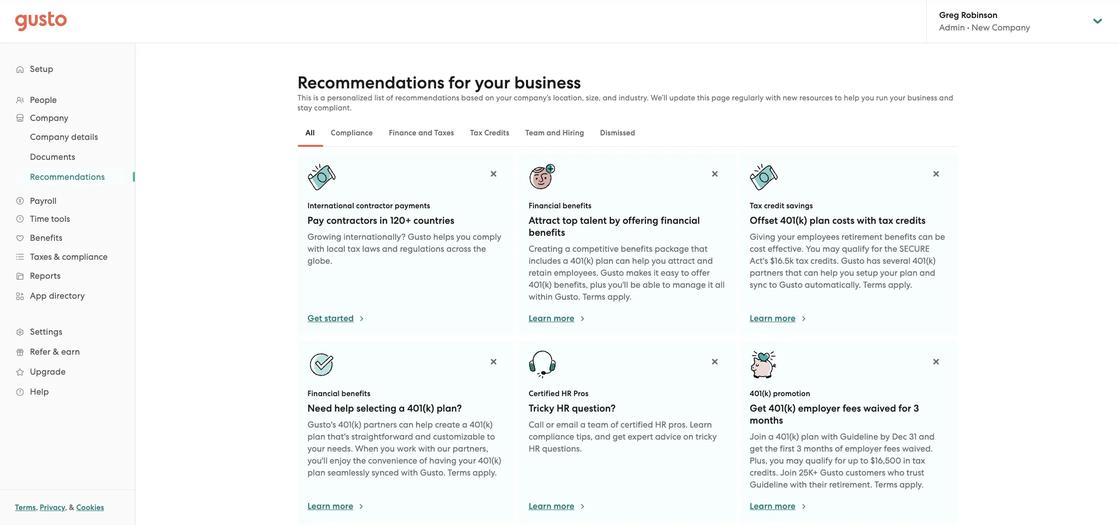 Task type: describe. For each thing, give the bounding box(es) containing it.
to down easy
[[662, 280, 671, 290]]

for inside recommendations for your business this is a personalized list of recommendations based on your company's location, size, and industry. we'll update this page regularly with new resources to help you run your business and stay compliant.
[[449, 72, 471, 93]]

their
[[809, 480, 827, 490]]

the inside giving your employees retirement benefits can be cost effective. you may qualify for the secure act's $16.5k tax credits. gusto has several 401(k) partners that can help you setup your plan and sync to gusto automatically. terms apply.
[[885, 244, 898, 254]]

tax credits
[[470, 128, 509, 137]]

finance and taxes
[[389, 128, 454, 137]]

help inside "creating a competitive benefits package that includes a 401(k) plan can help you attract and retain employees. gusto makes it easy to offer 401(k) benefits, plus you'll be able to manage it all within gusto. terms apply."
[[632, 256, 650, 266]]

you inside growing internationally? gusto helps you comply with local tax laws and regulations across the globe.
[[456, 232, 471, 242]]

help inside giving your employees retirement benefits can be cost effective. you may qualify for the secure act's $16.5k tax credits. gusto has several 401(k) partners that can help you setup your plan and sync to gusto automatically. terms apply.
[[821, 268, 838, 278]]

more for 401(k)
[[775, 501, 796, 512]]

international contractor payments pay contractors in 120+ countries
[[308, 201, 455, 226]]

setup
[[856, 268, 878, 278]]

help inside gusto's 401(k) partners can help create a 401(k) plan that's straightforward and customizable to your needs. when you work with our partners, you'll enjoy the convenience of having your 401(k) plan seamlessly synced with gusto. terms apply.
[[416, 420, 433, 430]]

location,
[[553, 93, 584, 102]]

learn for offset 401(k) plan costs with tax credits
[[750, 313, 773, 324]]

across
[[446, 244, 471, 254]]

that inside giving your employees retirement benefits can be cost effective. you may qualify for the secure act's $16.5k tax credits. gusto has several 401(k) partners that can help you setup your plan and sync to gusto automatically. terms apply.
[[785, 268, 802, 278]]

help link
[[10, 383, 125, 401]]

a right creating
[[565, 244, 570, 254]]

size,
[[586, 93, 601, 102]]

attract
[[668, 256, 695, 266]]

of inside join a 401(k) plan with guideline by dec 31 and get the first 3 months of employer fees waived. plus, you may qualify for up to $16,500 in tax credits. join 25k+ gusto customers who trust guideline with their retirement. terms apply.
[[835, 444, 843, 454]]

terms inside gusto's 401(k) partners can help create a 401(k) plan that's straightforward and customizable to your needs. when you work with our partners, you'll enjoy the convenience of having your 401(k) plan seamlessly synced with gusto. terms apply.
[[448, 468, 471, 478]]

email
[[556, 420, 578, 430]]

get started
[[308, 313, 354, 324]]

pay
[[308, 215, 324, 226]]

fees inside join a 401(k) plan with guideline by dec 31 and get the first 3 months of employer fees waived. plus, you may qualify for up to $16,500 in tax credits. join 25k+ gusto customers who trust guideline with their retirement. terms apply.
[[884, 444, 900, 454]]

apply. inside join a 401(k) plan with guideline by dec 31 and get the first 3 months of employer fees waived. plus, you may qualify for up to $16,500 in tax credits. join 25k+ gusto customers who trust guideline with their retirement. terms apply.
[[900, 480, 924, 490]]

enjoy
[[330, 456, 351, 466]]

hr left pros
[[562, 389, 572, 398]]

list containing people
[[0, 91, 135, 402]]

terms left privacy
[[15, 503, 36, 512]]

contractor
[[356, 201, 393, 210]]

able
[[643, 280, 660, 290]]

international
[[308, 201, 354, 210]]

greg robinson admin • new company
[[939, 10, 1030, 32]]

your left company's
[[496, 93, 512, 102]]

gusto's 401(k) partners can help create a 401(k) plan that's straightforward and customizable to your needs. when you work with our partners, you'll enjoy the convenience of having your 401(k) plan seamlessly synced with gusto. terms apply.
[[308, 420, 501, 478]]

a inside gusto's 401(k) partners can help create a 401(k) plan that's straightforward and customizable to your needs. when you work with our partners, you'll enjoy the convenience of having your 401(k) plan seamlessly synced with gusto. terms apply.
[[462, 420, 468, 430]]

financial benefits attract top talent by offering financial benefits
[[529, 201, 700, 238]]

partners inside gusto's 401(k) partners can help create a 401(k) plan that's straightforward and customizable to your needs. when you work with our partners, you'll enjoy the convenience of having your 401(k) plan seamlessly synced with gusto. terms apply.
[[364, 420, 397, 430]]

local
[[327, 244, 345, 254]]

to inside join a 401(k) plan with guideline by dec 31 and get the first 3 months of employer fees waived. plus, you may qualify for up to $16,500 in tax credits. join 25k+ gusto customers who trust guideline with their retirement. terms apply.
[[861, 456, 869, 466]]

the inside growing internationally? gusto helps you comply with local tax laws and regulations across the globe.
[[473, 244, 486, 254]]

more for help
[[333, 501, 353, 512]]

team and hiring
[[525, 128, 584, 137]]

refer & earn link
[[10, 343, 125, 361]]

tax inside tax credit savings offset 401(k) plan costs with tax credits
[[879, 215, 894, 226]]

the inside gusto's 401(k) partners can help create a 401(k) plan that's straightforward and customizable to your needs. when you work with our partners, you'll enjoy the convenience of having your 401(k) plan seamlessly synced with gusto. terms apply.
[[353, 456, 366, 466]]

terms link
[[15, 503, 36, 512]]

get inside 'call or email a team of certified hr pros. learn compliance tips, and get expert advice on tricky hr questions.'
[[613, 432, 626, 442]]

you inside gusto's 401(k) partners can help create a 401(k) plan that's straightforward and customizable to your needs. when you work with our partners, you'll enjoy the convenience of having your 401(k) plan seamlessly synced with gusto. terms apply.
[[381, 444, 395, 454]]

that's
[[328, 432, 349, 442]]

can down you
[[804, 268, 819, 278]]

to inside giving your employees retirement benefits can be cost effective. you may qualify for the secure act's $16.5k tax credits. gusto has several 401(k) partners that can help you setup your plan and sync to gusto automatically. terms apply.
[[769, 280, 777, 290]]

call or email a team of certified hr pros. learn compliance tips, and get expert advice on tricky hr questions.
[[529, 420, 717, 454]]

your left needs.
[[308, 444, 325, 454]]

hr up advice
[[655, 420, 667, 430]]

dismissed
[[600, 128, 635, 137]]

effective.
[[768, 244, 804, 254]]

and inside button
[[547, 128, 561, 137]]

people
[[30, 95, 57, 105]]

401(k) down retain
[[529, 280, 552, 290]]

1 , from the left
[[36, 503, 38, 512]]

this
[[298, 93, 311, 102]]

benefits inside giving your employees retirement benefits can be cost effective. you may qualify for the secure act's $16.5k tax credits. gusto has several 401(k) partners that can help you setup your plan and sync to gusto automatically. terms apply.
[[885, 232, 916, 242]]

financial benefits need help selecting a 401(k) plan?
[[308, 389, 462, 414]]

pros.
[[669, 420, 688, 430]]

401(k) down promotion
[[769, 403, 796, 414]]

help inside recommendations for your business this is a personalized list of recommendations based on your company's location, size, and industry. we'll update this page regularly with new resources to help you run your business and stay compliant.
[[844, 93, 860, 102]]

list containing company details
[[0, 127, 135, 187]]

can up secure
[[919, 232, 933, 242]]

1 horizontal spatial guideline
[[840, 432, 878, 442]]

giving your employees retirement benefits can be cost effective. you may qualify for the secure act's $16.5k tax credits. gusto has several 401(k) partners that can help you setup your plan and sync to gusto automatically. terms apply.
[[750, 232, 945, 290]]

company for company details
[[30, 132, 69, 142]]

1 horizontal spatial business
[[908, 93, 938, 102]]

learn more for attract top talent by offering financial benefits
[[529, 313, 575, 324]]

fees inside 401(k) promotion get 401(k) employer fees waived for 3 months
[[843, 403, 861, 414]]

plus
[[590, 280, 606, 290]]

help inside financial benefits need help selecting a 401(k) plan?
[[334, 403, 354, 414]]

employees.
[[554, 268, 599, 278]]

hr up email
[[557, 403, 570, 414]]

recommendations for recommendations
[[30, 172, 105, 182]]

join a 401(k) plan with guideline by dec 31 and get the first 3 months of employer fees waived. plus, you may qualify for up to $16,500 in tax credits. join 25k+ gusto customers who trust guideline with their retirement. terms apply.
[[750, 432, 935, 490]]

credits. inside join a 401(k) plan with guideline by dec 31 and get the first 3 months of employer fees waived. plus, you may qualify for up to $16,500 in tax credits. join 25k+ gusto customers who trust guideline with their retirement. terms apply.
[[750, 468, 778, 478]]

plan inside join a 401(k) plan with guideline by dec 31 and get the first 3 months of employer fees waived. plus, you may qualify for up to $16,500 in tax credits. join 25k+ gusto customers who trust guideline with their retirement. terms apply.
[[801, 432, 819, 442]]

employer inside 401(k) promotion get 401(k) employer fees waived for 3 months
[[798, 403, 841, 414]]

or
[[546, 420, 554, 430]]

taxes & compliance button
[[10, 248, 125, 266]]

growing
[[308, 232, 341, 242]]

get started link
[[308, 313, 366, 325]]

401(k) up that's
[[338, 420, 361, 430]]

get inside 401(k) promotion get 401(k) employer fees waived for 3 months
[[750, 403, 766, 414]]

hiring
[[563, 128, 584, 137]]

learn more for offset 401(k) plan costs with tax credits
[[750, 313, 796, 324]]

learn more for get 401(k) employer fees waived for 3 months
[[750, 501, 796, 512]]

tools
[[51, 214, 70, 224]]

& for earn
[[53, 347, 59, 357]]

waived
[[864, 403, 896, 414]]

up
[[848, 456, 858, 466]]

in inside join a 401(k) plan with guideline by dec 31 and get the first 3 months of employer fees waived. plus, you may qualify for up to $16,500 in tax credits. join 25k+ gusto customers who trust guideline with their retirement. terms apply.
[[903, 456, 911, 466]]

gusto inside join a 401(k) plan with guideline by dec 31 and get the first 3 months of employer fees waived. plus, you may qualify for up to $16,500 in tax credits. join 25k+ gusto customers who trust guideline with their retirement. terms apply.
[[820, 468, 844, 478]]

benefits inside financial benefits need help selecting a 401(k) plan?
[[342, 389, 371, 398]]

this
[[697, 93, 710, 102]]

taxes & compliance
[[30, 252, 108, 262]]

a inside join a 401(k) plan with guideline by dec 31 and get the first 3 months of employer fees waived. plus, you may qualify for up to $16,500 in tax credits. join 25k+ gusto customers who trust guideline with their retirement. terms apply.
[[769, 432, 774, 442]]

a inside 'call or email a team of certified hr pros. learn compliance tips, and get expert advice on tricky hr questions.'
[[580, 420, 586, 430]]

benefits up top
[[563, 201, 592, 210]]

a inside financial benefits need help selecting a 401(k) plan?
[[399, 403, 405, 414]]

tax credits button
[[462, 121, 517, 145]]

in inside "international contractor payments pay contractors in 120+ countries"
[[380, 215, 388, 226]]

hr down call
[[529, 444, 540, 454]]

terms inside "creating a competitive benefits package that includes a 401(k) plan can help you attract and retain employees. gusto makes it easy to offer 401(k) benefits, plus you'll be able to manage it all within gusto. terms apply."
[[583, 292, 606, 302]]

industry.
[[619, 93, 649, 102]]

learn more for tricky hr question?
[[529, 501, 575, 512]]

recommendations
[[395, 93, 459, 102]]

certified
[[621, 420, 653, 430]]

package
[[655, 244, 689, 254]]

terms inside join a 401(k) plan with guideline by dec 31 and get the first 3 months of employer fees waived. plus, you may qualify for up to $16,500 in tax credits. join 25k+ gusto customers who trust guideline with their retirement. terms apply.
[[875, 480, 898, 490]]

1 horizontal spatial it
[[708, 280, 713, 290]]

documents link
[[18, 148, 125, 166]]

with left our
[[418, 444, 435, 454]]

401(k) inside giving your employees retirement benefits can be cost effective. you may qualify for the secure act's $16.5k tax credits. gusto has several 401(k) partners that can help you setup your plan and sync to gusto automatically. terms apply.
[[913, 256, 936, 266]]

more for tricky
[[554, 501, 575, 512]]

finance
[[389, 128, 417, 137]]

admin
[[939, 22, 965, 32]]

makes
[[626, 268, 652, 278]]

when
[[355, 444, 378, 454]]

tricky
[[696, 432, 717, 442]]

countries
[[414, 215, 455, 226]]

greg
[[939, 10, 959, 20]]

1 vertical spatial guideline
[[750, 480, 788, 490]]

team and hiring button
[[517, 121, 592, 145]]

retain
[[529, 268, 552, 278]]

certified
[[529, 389, 560, 398]]

with inside recommendations for your business this is a personalized list of recommendations based on your company's location, size, and industry. we'll update this page regularly with new resources to help you run your business and stay compliant.
[[766, 93, 781, 102]]

401(k) up customizable
[[470, 420, 493, 430]]

months inside 401(k) promotion get 401(k) employer fees waived for 3 months
[[750, 415, 783, 426]]

new
[[972, 22, 990, 32]]

of inside recommendations for your business this is a personalized list of recommendations based on your company's location, size, and industry. we'll update this page regularly with new resources to help you run your business and stay compliant.
[[386, 93, 393, 102]]

401(k) left promotion
[[750, 389, 771, 398]]

update
[[669, 93, 695, 102]]

$16,500
[[871, 456, 901, 466]]

privacy
[[40, 503, 65, 512]]

robinson
[[961, 10, 998, 20]]

gusto. for need help selecting a 401(k) plan?
[[420, 468, 446, 478]]

time
[[30, 214, 49, 224]]

refer
[[30, 347, 51, 357]]

your right run
[[890, 93, 906, 102]]

settings
[[30, 327, 62, 337]]

you'll inside gusto's 401(k) partners can help create a 401(k) plan that's straightforward and customizable to your needs. when you work with our partners, you'll enjoy the convenience of having your 401(k) plan seamlessly synced with gusto. terms apply.
[[308, 456, 328, 466]]

credits. inside giving your employees retirement benefits can be cost effective. you may qualify for the secure act's $16.5k tax credits. gusto has several 401(k) partners that can help you setup your plan and sync to gusto automatically. terms apply.
[[811, 256, 839, 266]]

compliant.
[[314, 103, 352, 112]]

questions.
[[542, 444, 582, 454]]

payroll button
[[10, 192, 125, 210]]

benefits inside "creating a competitive benefits package that includes a 401(k) plan can help you attract and retain employees. gusto makes it easy to offer 401(k) benefits, plus you'll be able to manage it all within gusto. terms apply."
[[621, 244, 653, 254]]

manage
[[673, 280, 706, 290]]

you inside recommendations for your business this is a personalized list of recommendations based on your company's location, size, and industry. we'll update this page regularly with new resources to help you run your business and stay compliant.
[[862, 93, 874, 102]]

learn for attract top talent by offering financial benefits
[[529, 313, 552, 324]]

plan inside tax credit savings offset 401(k) plan costs with tax credits
[[810, 215, 830, 226]]

gusto navigation element
[[0, 43, 135, 418]]

with down 25k+
[[790, 480, 807, 490]]

with inside growing internationally? gusto helps you comply with local tax laws and regulations across the globe.
[[308, 244, 325, 254]]

to down attract
[[681, 268, 689, 278]]

gusto inside "creating a competitive benefits package that includes a 401(k) plan can help you attract and retain employees. gusto makes it easy to offer 401(k) benefits, plus you'll be able to manage it all within gusto. terms apply."
[[601, 268, 624, 278]]

with down convenience
[[401, 468, 418, 478]]

compliance
[[331, 128, 373, 137]]

taxes inside button
[[434, 128, 454, 137]]

of inside 'call or email a team of certified hr pros. learn compliance tips, and get expert advice on tricky hr questions.'
[[611, 420, 619, 430]]

and inside button
[[418, 128, 433, 137]]

several
[[883, 256, 911, 266]]

team
[[588, 420, 609, 430]]

offset
[[750, 215, 778, 226]]

3 inside 401(k) promotion get 401(k) employer fees waived for 3 months
[[914, 403, 919, 414]]

resources
[[800, 93, 833, 102]]

directory
[[49, 291, 85, 301]]

qualify inside giving your employees retirement benefits can be cost effective. you may qualify for the secure act's $16.5k tax credits. gusto has several 401(k) partners that can help you setup your plan and sync to gusto automatically. terms apply.
[[842, 244, 869, 254]]



Task type: locate. For each thing, give the bounding box(es) containing it.
company inside company details link
[[30, 132, 69, 142]]

0 vertical spatial partners
[[750, 268, 783, 278]]

tax down "waived."
[[913, 456, 925, 466]]

privacy link
[[40, 503, 65, 512]]

learn
[[529, 313, 552, 324], [750, 313, 773, 324], [690, 420, 712, 430], [308, 501, 330, 512], [529, 501, 552, 512], [750, 501, 773, 512]]

advice
[[655, 432, 681, 442]]

comply
[[473, 232, 501, 242]]

company inside greg robinson admin • new company
[[992, 22, 1030, 32]]

401(k) up employees.
[[570, 256, 594, 266]]

home image
[[15, 11, 67, 31]]

learn more link for offset 401(k) plan costs with tax credits
[[750, 313, 808, 325]]

can inside "creating a competitive benefits package that includes a 401(k) plan can help you attract and retain employees. gusto makes it easy to offer 401(k) benefits, plus you'll be able to manage it all within gusto. terms apply."
[[616, 256, 630, 266]]

0 vertical spatial company
[[992, 22, 1030, 32]]

and inside "creating a competitive benefits package that includes a 401(k) plan can help you attract and retain employees. gusto makes it easy to offer 401(k) benefits, plus you'll be able to manage it all within gusto. terms apply."
[[697, 256, 713, 266]]

1 vertical spatial be
[[630, 280, 641, 290]]

company's
[[514, 93, 551, 102]]

1 horizontal spatial join
[[780, 468, 797, 478]]

1 horizontal spatial 3
[[914, 403, 919, 414]]

help up automatically.
[[821, 268, 838, 278]]

0 horizontal spatial join
[[750, 432, 766, 442]]

apply.
[[888, 280, 912, 290], [608, 292, 632, 302], [473, 468, 497, 478], [900, 480, 924, 490]]

secure
[[900, 244, 930, 254]]

1 horizontal spatial by
[[880, 432, 890, 442]]

& inside dropdown button
[[54, 252, 60, 262]]

qualify up 25k+
[[806, 456, 833, 466]]

started
[[325, 313, 354, 324]]

internationally?
[[344, 232, 406, 242]]

be inside giving your employees retirement benefits can be cost effective. you may qualify for the secure act's $16.5k tax credits. gusto has several 401(k) partners that can help you setup your plan and sync to gusto automatically. terms apply.
[[935, 232, 945, 242]]

0 vertical spatial employer
[[798, 403, 841, 414]]

may down employees
[[823, 244, 840, 254]]

0 horizontal spatial in
[[380, 215, 388, 226]]

can up makes
[[616, 256, 630, 266]]

pros
[[574, 389, 589, 398]]

1 horizontal spatial you'll
[[608, 280, 628, 290]]

months inside join a 401(k) plan with guideline by dec 31 and get the first 3 months of employer fees waived. plus, you may qualify for up to $16,500 in tax credits. join 25k+ gusto customers who trust guideline with their retirement. terms apply.
[[804, 444, 833, 454]]

401(k) inside join a 401(k) plan with guideline by dec 31 and get the first 3 months of employer fees waived. plus, you may qualify for up to $16,500 in tax credits. join 25k+ gusto customers who trust guideline with their retirement. terms apply.
[[776, 432, 799, 442]]

has
[[867, 256, 881, 266]]

0 horizontal spatial you'll
[[308, 456, 328, 466]]

to inside recommendations for your business this is a personalized list of recommendations based on your company's location, size, and industry. we'll update this page regularly with new resources to help you run your business and stay compliant.
[[835, 93, 842, 102]]

gusto. down benefits,
[[555, 292, 580, 302]]

company down people
[[30, 113, 68, 123]]

to right up
[[861, 456, 869, 466]]

learn more link for get 401(k) employer fees waived for 3 months
[[750, 501, 808, 513]]

tax inside join a 401(k) plan with guideline by dec 31 and get the first 3 months of employer fees waived. plus, you may qualify for up to $16,500 in tax credits. join 25k+ gusto customers who trust guideline with their retirement. terms apply.
[[913, 456, 925, 466]]

company details
[[30, 132, 98, 142]]

credits. down you
[[811, 256, 839, 266]]

learn more link for tricky hr question?
[[529, 501, 587, 513]]

company inside company dropdown button
[[30, 113, 68, 123]]

for up has
[[872, 244, 883, 254]]

0 vertical spatial on
[[485, 93, 494, 102]]

0 horizontal spatial partners
[[364, 420, 397, 430]]

you inside join a 401(k) plan with guideline by dec 31 and get the first 3 months of employer fees waived. plus, you may qualify for up to $16,500 in tax credits. join 25k+ gusto customers who trust guideline with their retirement. terms apply.
[[770, 456, 784, 466]]

0 vertical spatial business
[[514, 72, 581, 93]]

2 vertical spatial &
[[69, 503, 74, 512]]

helps
[[433, 232, 454, 242]]

qualify down retirement
[[842, 244, 869, 254]]

partners inside giving your employees retirement benefits can be cost effective. you may qualify for the secure act's $16.5k tax credits. gusto has several 401(k) partners that can help you setup your plan and sync to gusto automatically. terms apply.
[[750, 268, 783, 278]]

0 horizontal spatial gusto.
[[420, 468, 446, 478]]

time tools button
[[10, 210, 125, 228]]

fees
[[843, 403, 861, 414], [884, 444, 900, 454]]

1 horizontal spatial fees
[[884, 444, 900, 454]]

you'll inside "creating a competitive benefits package that includes a 401(k) plan can help you attract and retain employees. gusto makes it easy to offer 401(k) benefits, plus you'll be able to manage it all within gusto. terms apply."
[[608, 280, 628, 290]]

0 vertical spatial 3
[[914, 403, 919, 414]]

of up retirement.
[[835, 444, 843, 454]]

compliance down or
[[529, 432, 574, 442]]

0 horizontal spatial fees
[[843, 403, 861, 414]]

of left having
[[419, 456, 427, 466]]

for
[[449, 72, 471, 93], [872, 244, 883, 254], [899, 403, 911, 414], [835, 456, 846, 466]]

recommendations
[[298, 72, 444, 93], [30, 172, 105, 182]]

0 horizontal spatial compliance
[[62, 252, 108, 262]]

help up makes
[[632, 256, 650, 266]]

guideline down plus,
[[750, 480, 788, 490]]

0 horizontal spatial be
[[630, 280, 641, 290]]

1 vertical spatial that
[[785, 268, 802, 278]]

a up employees.
[[563, 256, 568, 266]]

months up first on the right bottom of the page
[[750, 415, 783, 426]]

giving
[[750, 232, 776, 242]]

2 , from the left
[[65, 503, 67, 512]]

top
[[562, 215, 578, 226]]

tax inside giving your employees retirement benefits can be cost effective. you may qualify for the secure act's $16.5k tax credits. gusto has several 401(k) partners that can help you setup your plan and sync to gusto automatically. terms apply.
[[796, 256, 809, 266]]

company details link
[[18, 128, 125, 146]]

and
[[603, 93, 617, 102], [939, 93, 954, 102], [418, 128, 433, 137], [547, 128, 561, 137], [382, 244, 398, 254], [697, 256, 713, 266], [920, 268, 936, 278], [415, 432, 431, 442], [595, 432, 611, 442], [919, 432, 935, 442]]

you left run
[[862, 93, 874, 102]]

cookies
[[76, 503, 104, 512]]

0 horizontal spatial employer
[[798, 403, 841, 414]]

get inside join a 401(k) plan with guideline by dec 31 and get the first 3 months of employer fees waived. plus, you may qualify for up to $16,500 in tax credits. join 25k+ gusto customers who trust guideline with their retirement. terms apply.
[[750, 444, 763, 454]]

1 horizontal spatial tax
[[750, 201, 762, 210]]

taxes
[[434, 128, 454, 137], [30, 252, 52, 262]]

promotion
[[773, 389, 810, 398]]

and inside 'call or email a team of certified hr pros. learn compliance tips, and get expert advice on tricky hr questions.'
[[595, 432, 611, 442]]

0 horizontal spatial recommendations
[[30, 172, 105, 182]]

plan down competitive
[[596, 256, 614, 266]]

by left dec
[[880, 432, 890, 442]]

25k+
[[799, 468, 818, 478]]

to up partners,
[[487, 432, 495, 442]]

join up plus,
[[750, 432, 766, 442]]

financial for need
[[308, 389, 340, 398]]

tax for tax credit savings offset 401(k) plan costs with tax credits
[[750, 201, 762, 210]]

learn for need help selecting a 401(k) plan?
[[308, 501, 330, 512]]

gusto. inside gusto's 401(k) partners can help create a 401(k) plan that's straightforward and customizable to your needs. when you work with our partners, you'll enjoy the convenience of having your 401(k) plan seamlessly synced with gusto. terms apply.
[[420, 468, 446, 478]]

0 horizontal spatial business
[[514, 72, 581, 93]]

1 horizontal spatial be
[[935, 232, 945, 242]]

1 vertical spatial it
[[708, 280, 713, 290]]

0 horizontal spatial financial
[[308, 389, 340, 398]]

a up customizable
[[462, 420, 468, 430]]

1 vertical spatial gusto.
[[420, 468, 446, 478]]

can inside gusto's 401(k) partners can help create a 401(k) plan that's straightforward and customizable to your needs. when you work with our partners, you'll enjoy the convenience of having your 401(k) plan seamlessly synced with gusto. terms apply.
[[399, 420, 414, 430]]

your down partners,
[[459, 456, 476, 466]]

recommendations link
[[18, 168, 125, 186]]

you inside giving your employees retirement benefits can be cost effective. you may qualify for the secure act's $16.5k tax credits. gusto has several 401(k) partners that can help you setup your plan and sync to gusto automatically. terms apply.
[[840, 268, 854, 278]]

401(k) inside tax credit savings offset 401(k) plan costs with tax credits
[[780, 215, 807, 226]]

plan down gusto's
[[308, 432, 325, 442]]

1 horizontal spatial taxes
[[434, 128, 454, 137]]

terms down plus at bottom right
[[583, 292, 606, 302]]

benefits up selecting
[[342, 389, 371, 398]]

for inside join a 401(k) plan with guideline by dec 31 and get the first 3 months of employer fees waived. plus, you may qualify for up to $16,500 in tax credits. join 25k+ gusto customers who trust guideline with their retirement. terms apply.
[[835, 456, 846, 466]]

plan?
[[437, 403, 462, 414]]

to inside gusto's 401(k) partners can help create a 401(k) plan that's straightforward and customizable to your needs. when you work with our partners, you'll enjoy the convenience of having your 401(k) plan seamlessly synced with gusto. terms apply.
[[487, 432, 495, 442]]

creating
[[529, 244, 563, 254]]

1 horizontal spatial partners
[[750, 268, 783, 278]]

1 vertical spatial 3
[[797, 444, 802, 454]]

1 list from the top
[[0, 91, 135, 402]]

1 vertical spatial recommendations
[[30, 172, 105, 182]]

recommendation categories for your business tab list
[[298, 119, 957, 147]]

that inside "creating a competitive benefits package that includes a 401(k) plan can help you attract and retain employees. gusto makes it easy to offer 401(k) benefits, plus you'll be able to manage it all within gusto. terms apply."
[[691, 244, 708, 254]]

your up based
[[475, 72, 510, 93]]

0 vertical spatial months
[[750, 415, 783, 426]]

and inside gusto's 401(k) partners can help create a 401(k) plan that's straightforward and customizable to your needs. when you work with our partners, you'll enjoy the convenience of having your 401(k) plan seamlessly synced with gusto. terms apply.
[[415, 432, 431, 442]]

0 vertical spatial you'll
[[608, 280, 628, 290]]

get
[[308, 313, 322, 324], [750, 403, 766, 414]]

2 list from the top
[[0, 127, 135, 187]]

create
[[435, 420, 460, 430]]

selecting
[[356, 403, 397, 414]]

employer inside join a 401(k) plan with guideline by dec 31 and get the first 3 months of employer fees waived. plus, you may qualify for up to $16,500 in tax credits. join 25k+ gusto customers who trust guideline with their retirement. terms apply.
[[845, 444, 882, 454]]

1 vertical spatial on
[[684, 432, 694, 442]]

employer down promotion
[[798, 403, 841, 414]]

1 vertical spatial credits.
[[750, 468, 778, 478]]

more for offset
[[775, 313, 796, 324]]

company for company
[[30, 113, 68, 123]]

learn for get 401(k) employer fees waived for 3 months
[[750, 501, 773, 512]]

learn for tricky hr question?
[[529, 501, 552, 512]]

on down pros.
[[684, 432, 694, 442]]

financial inside financial benefits need help selecting a 401(k) plan?
[[308, 389, 340, 398]]

you up across
[[456, 232, 471, 242]]

learn more for need help selecting a 401(k) plan?
[[308, 501, 353, 512]]

1 vertical spatial get
[[750, 444, 763, 454]]

app directory
[[30, 291, 85, 301]]

1 horizontal spatial compliance
[[529, 432, 574, 442]]

credits
[[896, 215, 926, 226]]

gusto down $16.5k
[[779, 280, 803, 290]]

0 vertical spatial compliance
[[62, 252, 108, 262]]

help
[[30, 387, 49, 397]]

be
[[935, 232, 945, 242], [630, 280, 641, 290]]

tax inside growing internationally? gusto helps you comply with local tax laws and regulations across the globe.
[[348, 244, 360, 254]]

on inside 'call or email a team of certified hr pros. learn compliance tips, and get expert advice on tricky hr questions.'
[[684, 432, 694, 442]]

$16.5k
[[770, 256, 794, 266]]

to right resources
[[835, 93, 842, 102]]

details
[[71, 132, 98, 142]]

0 vertical spatial gusto.
[[555, 292, 580, 302]]

in left 120+
[[380, 215, 388, 226]]

regularly
[[732, 93, 764, 102]]

1 vertical spatial taxes
[[30, 252, 52, 262]]

•
[[967, 22, 970, 32]]

and inside join a 401(k) plan with guideline by dec 31 and get the first 3 months of employer fees waived. plus, you may qualify for up to $16,500 in tax credits. join 25k+ gusto customers who trust guideline with their retirement. terms apply.
[[919, 432, 935, 442]]

easy
[[661, 268, 679, 278]]

straightforward
[[351, 432, 413, 442]]

1 vertical spatial get
[[750, 403, 766, 414]]

1 horizontal spatial recommendations
[[298, 72, 444, 93]]

benefits down attract
[[529, 227, 565, 238]]

customizable
[[433, 432, 485, 442]]

tax up offset
[[750, 201, 762, 210]]

apply. down several at the right of the page
[[888, 280, 912, 290]]

0 vertical spatial tax
[[470, 128, 483, 137]]

you up convenience
[[381, 444, 395, 454]]

plan
[[810, 215, 830, 226], [596, 256, 614, 266], [900, 268, 918, 278], [308, 432, 325, 442], [801, 432, 819, 442], [308, 468, 325, 478]]

dec
[[892, 432, 907, 442]]

1 horizontal spatial get
[[750, 444, 763, 454]]

learn inside 'call or email a team of certified hr pros. learn compliance tips, and get expert advice on tricky hr questions.'
[[690, 420, 712, 430]]

plan up employees
[[810, 215, 830, 226]]

on inside recommendations for your business this is a personalized list of recommendations based on your company's location, size, and industry. we'll update this page regularly with new resources to help you run your business and stay compliant.
[[485, 93, 494, 102]]

a right the is
[[320, 93, 325, 102]]

and inside giving your employees retirement benefits can be cost effective. you may qualify for the secure act's $16.5k tax credits. gusto has several 401(k) partners that can help you setup your plan and sync to gusto automatically. terms apply.
[[920, 268, 936, 278]]

may inside join a 401(k) plan with guideline by dec 31 and get the first 3 months of employer fees waived. plus, you may qualify for up to $16,500 in tax credits. join 25k+ gusto customers who trust guideline with their retirement. terms apply.
[[786, 456, 804, 466]]

plan inside "creating a competitive benefits package that includes a 401(k) plan can help you attract and retain employees. gusto makes it easy to offer 401(k) benefits, plus you'll be able to manage it all within gusto. terms apply."
[[596, 256, 614, 266]]

by inside join a 401(k) plan with guideline by dec 31 and get the first 3 months of employer fees waived. plus, you may qualify for up to $16,500 in tax credits. join 25k+ gusto customers who trust guideline with their retirement. terms apply.
[[880, 432, 890, 442]]

taxes up reports
[[30, 252, 52, 262]]

that up attract
[[691, 244, 708, 254]]

1 horizontal spatial may
[[823, 244, 840, 254]]

0 vertical spatial may
[[823, 244, 840, 254]]

trust
[[907, 468, 925, 478]]

months
[[750, 415, 783, 426], [804, 444, 833, 454]]

401(k) inside financial benefits need help selecting a 401(k) plan?
[[407, 403, 434, 414]]

0 vertical spatial taxes
[[434, 128, 454, 137]]

gusto.
[[555, 292, 580, 302], [420, 468, 446, 478]]

list
[[0, 91, 135, 402], [0, 127, 135, 187]]

3 inside join a 401(k) plan with guideline by dec 31 and get the first 3 months of employer fees waived. plus, you may qualify for up to $16,500 in tax credits. join 25k+ gusto customers who trust guideline with their retirement. terms apply.
[[797, 444, 802, 454]]

the left first on the right bottom of the page
[[765, 444, 778, 454]]

of inside gusto's 401(k) partners can help create a 401(k) plan that's straightforward and customizable to your needs. when you work with our partners, you'll enjoy the convenience of having your 401(k) plan seamlessly synced with gusto. terms apply.
[[419, 456, 427, 466]]

business
[[514, 72, 581, 93], [908, 93, 938, 102]]

gusto up their
[[820, 468, 844, 478]]

0 horizontal spatial 3
[[797, 444, 802, 454]]

with down 401(k) promotion get 401(k) employer fees waived for 3 months
[[821, 432, 838, 442]]

compliance button
[[323, 121, 381, 145]]

months up 25k+
[[804, 444, 833, 454]]

0 vertical spatial qualify
[[842, 244, 869, 254]]

on right based
[[485, 93, 494, 102]]

to right sync
[[769, 280, 777, 290]]

401(k) down partners,
[[478, 456, 501, 466]]

seamlessly
[[328, 468, 370, 478]]

you down first on the right bottom of the page
[[770, 456, 784, 466]]

0 vertical spatial get
[[308, 313, 322, 324]]

a inside recommendations for your business this is a personalized list of recommendations based on your company's location, size, and industry. we'll update this page regularly with new resources to help you run your business and stay compliant.
[[320, 93, 325, 102]]

tax for tax credits
[[470, 128, 483, 137]]

join left 25k+
[[780, 468, 797, 478]]

for right waived
[[899, 403, 911, 414]]

0 horizontal spatial that
[[691, 244, 708, 254]]

employer up up
[[845, 444, 882, 454]]

tax inside tax credits button
[[470, 128, 483, 137]]

1 vertical spatial company
[[30, 113, 68, 123]]

0 horizontal spatial on
[[485, 93, 494, 102]]

fees left waived
[[843, 403, 861, 414]]

credits. down plus,
[[750, 468, 778, 478]]

your up effective.
[[778, 232, 795, 242]]

help
[[844, 93, 860, 102], [632, 256, 650, 266], [821, 268, 838, 278], [334, 403, 354, 414], [416, 420, 433, 430]]

& left earn
[[53, 347, 59, 357]]

, left cookies
[[65, 503, 67, 512]]

and inside growing internationally? gusto helps you comply with local tax laws and regulations across the globe.
[[382, 244, 398, 254]]

learn more
[[529, 313, 575, 324], [750, 313, 796, 324], [308, 501, 353, 512], [529, 501, 575, 512], [750, 501, 796, 512]]

it up able
[[654, 268, 659, 278]]

company up documents
[[30, 132, 69, 142]]

terms
[[863, 280, 886, 290], [583, 292, 606, 302], [448, 468, 471, 478], [875, 480, 898, 490], [15, 503, 36, 512]]

terms inside giving your employees retirement benefits can be cost effective. you may qualify for the secure act's $16.5k tax credits. gusto has several 401(k) partners that can help you setup your plan and sync to gusto automatically. terms apply.
[[863, 280, 886, 290]]

you up automatically.
[[840, 268, 854, 278]]

of right team
[[611, 420, 619, 430]]

0 vertical spatial credits.
[[811, 256, 839, 266]]

recommendations inside recommendations link
[[30, 172, 105, 182]]

your down several at the right of the page
[[880, 268, 898, 278]]

1 vertical spatial employer
[[845, 444, 882, 454]]

0 horizontal spatial guideline
[[750, 480, 788, 490]]

0 vertical spatial be
[[935, 232, 945, 242]]

, left privacy
[[36, 503, 38, 512]]

apply. inside giving your employees retirement benefits can be cost effective. you may qualify for the secure act's $16.5k tax credits. gusto has several 401(k) partners that can help you setup your plan and sync to gusto automatically. terms apply.
[[888, 280, 912, 290]]

1 horizontal spatial months
[[804, 444, 833, 454]]

0 horizontal spatial months
[[750, 415, 783, 426]]

gusto. down having
[[420, 468, 446, 478]]

with
[[766, 93, 781, 102], [857, 215, 877, 226], [308, 244, 325, 254], [821, 432, 838, 442], [418, 444, 435, 454], [401, 468, 418, 478], [790, 480, 807, 490]]

taxes inside dropdown button
[[30, 252, 52, 262]]

0 horizontal spatial qualify
[[806, 456, 833, 466]]

1 horizontal spatial ,
[[65, 503, 67, 512]]

by inside financial benefits attract top talent by offering financial benefits
[[609, 215, 620, 226]]

1 vertical spatial tax
[[750, 201, 762, 210]]

globe.
[[308, 256, 332, 266]]

benefits up secure
[[885, 232, 916, 242]]

by right talent
[[609, 215, 620, 226]]

financial
[[661, 215, 700, 226]]

compliance inside dropdown button
[[62, 252, 108, 262]]

1 vertical spatial partners
[[364, 420, 397, 430]]

talent
[[580, 215, 607, 226]]

with left new
[[766, 93, 781, 102]]

you up easy
[[652, 256, 666, 266]]

recommendations for recommendations for your business this is a personalized list of recommendations based on your company's location, size, and industry. we'll update this page regularly with new resources to help you run your business and stay compliant.
[[298, 72, 444, 93]]

may down first on the right bottom of the page
[[786, 456, 804, 466]]

gusto. inside "creating a competitive benefits package that includes a 401(k) plan can help you attract and retain employees. gusto makes it easy to offer 401(k) benefits, plus you'll be able to manage it all within gusto. terms apply."
[[555, 292, 580, 302]]

benefits link
[[10, 229, 125, 247]]

1 horizontal spatial credits.
[[811, 256, 839, 266]]

the down when
[[353, 456, 366, 466]]

401(k) down secure
[[913, 256, 936, 266]]

upgrade
[[30, 367, 66, 377]]

refer & earn
[[30, 347, 80, 357]]

recommendations down documents link
[[30, 172, 105, 182]]

learn more link for need help selecting a 401(k) plan?
[[308, 501, 365, 513]]

the down comply
[[473, 244, 486, 254]]

0 horizontal spatial it
[[654, 268, 659, 278]]

qualify
[[842, 244, 869, 254], [806, 456, 833, 466]]

the
[[473, 244, 486, 254], [885, 244, 898, 254], [765, 444, 778, 454], [353, 456, 366, 466]]

call
[[529, 420, 544, 430]]

you inside "creating a competitive benefits package that includes a 401(k) plan can help you attract and retain employees. gusto makes it easy to offer 401(k) benefits, plus you'll be able to manage it all within gusto. terms apply."
[[652, 256, 666, 266]]

0 vertical spatial join
[[750, 432, 766, 442]]

financial
[[529, 201, 561, 210], [308, 389, 340, 398]]

1 vertical spatial may
[[786, 456, 804, 466]]

0 horizontal spatial ,
[[36, 503, 38, 512]]

more for top
[[554, 313, 575, 324]]

1 vertical spatial months
[[804, 444, 833, 454]]

1 horizontal spatial on
[[684, 432, 694, 442]]

1 vertical spatial fees
[[884, 444, 900, 454]]

get inside 'link'
[[308, 313, 322, 324]]

0 horizontal spatial credits.
[[750, 468, 778, 478]]

0 vertical spatial guideline
[[840, 432, 878, 442]]

3 up '31'
[[914, 403, 919, 414]]

0 horizontal spatial by
[[609, 215, 620, 226]]

1 vertical spatial in
[[903, 456, 911, 466]]

retirement
[[842, 232, 883, 242]]

for inside 401(k) promotion get 401(k) employer fees waived for 3 months
[[899, 403, 911, 414]]

&
[[54, 252, 60, 262], [53, 347, 59, 357], [69, 503, 74, 512]]

0 vertical spatial recommendations
[[298, 72, 444, 93]]

benefits,
[[554, 280, 588, 290]]

company
[[992, 22, 1030, 32], [30, 113, 68, 123], [30, 132, 69, 142]]

you
[[862, 93, 874, 102], [456, 232, 471, 242], [652, 256, 666, 266], [840, 268, 854, 278], [381, 444, 395, 454], [770, 456, 784, 466]]

for left up
[[835, 456, 846, 466]]

customers
[[846, 468, 886, 478]]

0 horizontal spatial may
[[786, 456, 804, 466]]

you'll right plus at bottom right
[[608, 280, 628, 290]]

0 vertical spatial by
[[609, 215, 620, 226]]

be inside "creating a competitive benefits package that includes a 401(k) plan can help you attract and retain employees. gusto makes it easy to offer 401(k) benefits, plus you'll be able to manage it all within gusto. terms apply."
[[630, 280, 641, 290]]

competitive
[[573, 244, 619, 254]]

all
[[306, 128, 315, 137]]

learn more link for attract top talent by offering financial benefits
[[529, 313, 587, 325]]

gusto. for attract top talent by offering financial benefits
[[555, 292, 580, 302]]

automatically.
[[805, 280, 861, 290]]

2 vertical spatial company
[[30, 132, 69, 142]]

benefits
[[30, 233, 63, 243]]

plan inside giving your employees retirement benefits can be cost effective. you may qualify for the secure act's $16.5k tax credits. gusto has several 401(k) partners that can help you setup your plan and sync to gusto automatically. terms apply.
[[900, 268, 918, 278]]

for inside giving your employees retirement benefits can be cost effective. you may qualify for the secure act's $16.5k tax credits. gusto has several 401(k) partners that can help you setup your plan and sync to gusto automatically. terms apply.
[[872, 244, 883, 254]]

recommendations inside recommendations for your business this is a personalized list of recommendations based on your company's location, size, and industry. we'll update this page regularly with new resources to help you run your business and stay compliant.
[[298, 72, 444, 93]]

0 vertical spatial get
[[613, 432, 626, 442]]

credits
[[484, 128, 509, 137]]

1 vertical spatial by
[[880, 432, 890, 442]]

1 horizontal spatial get
[[750, 403, 766, 414]]

1 horizontal spatial financial
[[529, 201, 561, 210]]

plan left seamlessly
[[308, 468, 325, 478]]

1 vertical spatial financial
[[308, 389, 340, 398]]

first
[[780, 444, 795, 454]]

offer
[[691, 268, 710, 278]]

401(k) up first on the right bottom of the page
[[776, 432, 799, 442]]

0 vertical spatial it
[[654, 268, 659, 278]]

setup link
[[10, 60, 125, 78]]

0 horizontal spatial taxes
[[30, 252, 52, 262]]

with inside tax credit savings offset 401(k) plan costs with tax credits
[[857, 215, 877, 226]]

that down $16.5k
[[785, 268, 802, 278]]

1 horizontal spatial that
[[785, 268, 802, 278]]

1 horizontal spatial in
[[903, 456, 911, 466]]

apply. inside "creating a competitive benefits package that includes a 401(k) plan can help you attract and retain employees. gusto makes it easy to offer 401(k) benefits, plus you'll be able to manage it all within gusto. terms apply."
[[608, 292, 632, 302]]

compliance inside 'call or email a team of certified hr pros. learn compliance tips, and get expert advice on tricky hr questions.'
[[529, 432, 574, 442]]

partners down act's
[[750, 268, 783, 278]]

is
[[313, 93, 319, 102]]

1 horizontal spatial gusto.
[[555, 292, 580, 302]]

app
[[30, 291, 47, 301]]

laws
[[362, 244, 380, 254]]

401(k) left plan?
[[407, 403, 434, 414]]

team
[[525, 128, 545, 137]]

all
[[715, 280, 725, 290]]

0 vertical spatial in
[[380, 215, 388, 226]]

includes
[[529, 256, 561, 266]]

tax inside tax credit savings offset 401(k) plan costs with tax credits
[[750, 201, 762, 210]]

,
[[36, 503, 38, 512], [65, 503, 67, 512]]

1 vertical spatial compliance
[[529, 432, 574, 442]]

financial for attract
[[529, 201, 561, 210]]

1 vertical spatial you'll
[[308, 456, 328, 466]]

0 vertical spatial financial
[[529, 201, 561, 210]]

gusto up setup
[[841, 256, 865, 266]]

of right list
[[386, 93, 393, 102]]

may inside giving your employees retirement benefits can be cost effective. you may qualify for the secure act's $16.5k tax credits. gusto has several 401(k) partners that can help you setup your plan and sync to gusto automatically. terms apply.
[[823, 244, 840, 254]]

0 vertical spatial fees
[[843, 403, 861, 414]]

business right run
[[908, 93, 938, 102]]

apply. inside gusto's 401(k) partners can help create a 401(k) plan that's straightforward and customizable to your needs. when you work with our partners, you'll enjoy the convenience of having your 401(k) plan seamlessly synced with gusto. terms apply.
[[473, 468, 497, 478]]

& for compliance
[[54, 252, 60, 262]]



Task type: vqa. For each thing, say whether or not it's contained in the screenshot.
Apple to the top
no



